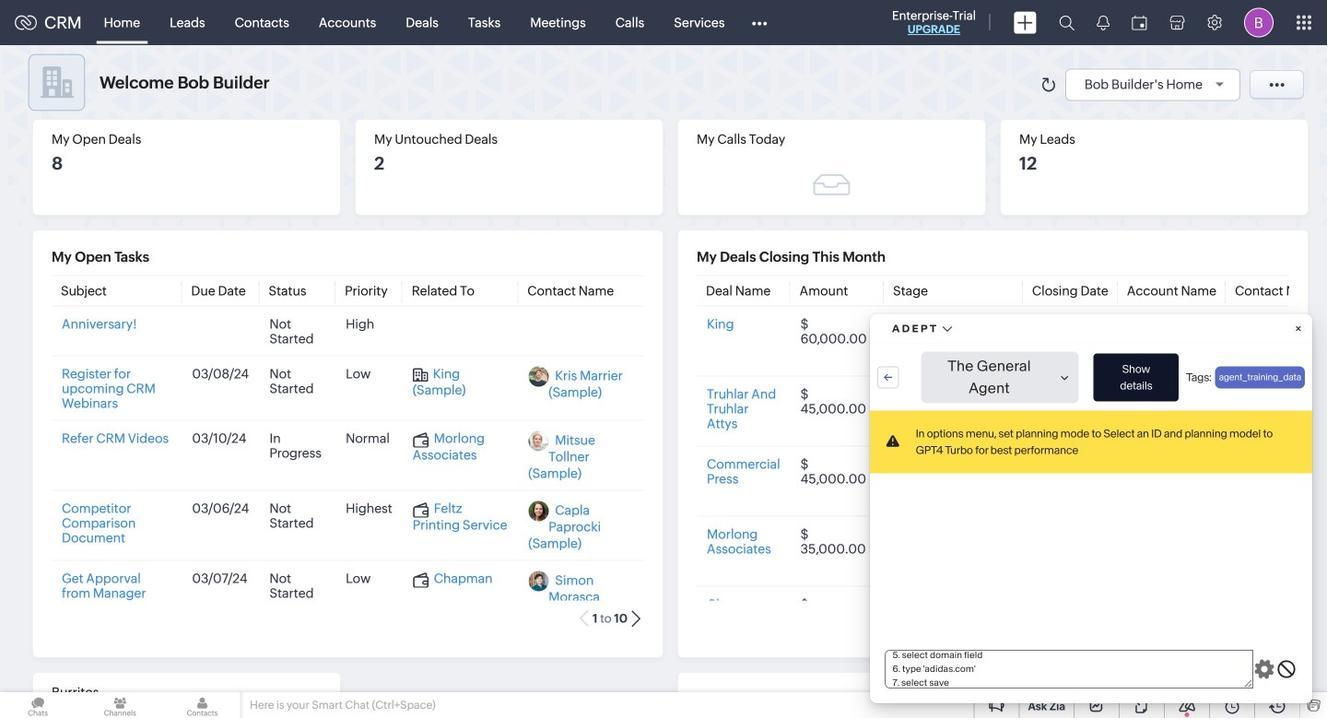Task type: vqa. For each thing, say whether or not it's contained in the screenshot.
"Create Menu" icon
yes



Task type: describe. For each thing, give the bounding box(es) containing it.
channels image
[[82, 692, 158, 718]]

calendar image
[[1132, 15, 1148, 30]]

create menu image
[[1014, 12, 1037, 34]]

create menu element
[[1003, 0, 1048, 45]]

profile image
[[1245, 8, 1274, 37]]

search image
[[1059, 15, 1075, 30]]

logo image
[[15, 15, 37, 30]]

Other Modules field
[[740, 8, 780, 37]]

signals element
[[1086, 0, 1121, 45]]

profile element
[[1234, 0, 1285, 45]]



Task type: locate. For each thing, give the bounding box(es) containing it.
contacts image
[[164, 692, 240, 718]]

chats image
[[0, 692, 76, 718]]

signals image
[[1097, 15, 1110, 30]]

search element
[[1048, 0, 1086, 45]]



